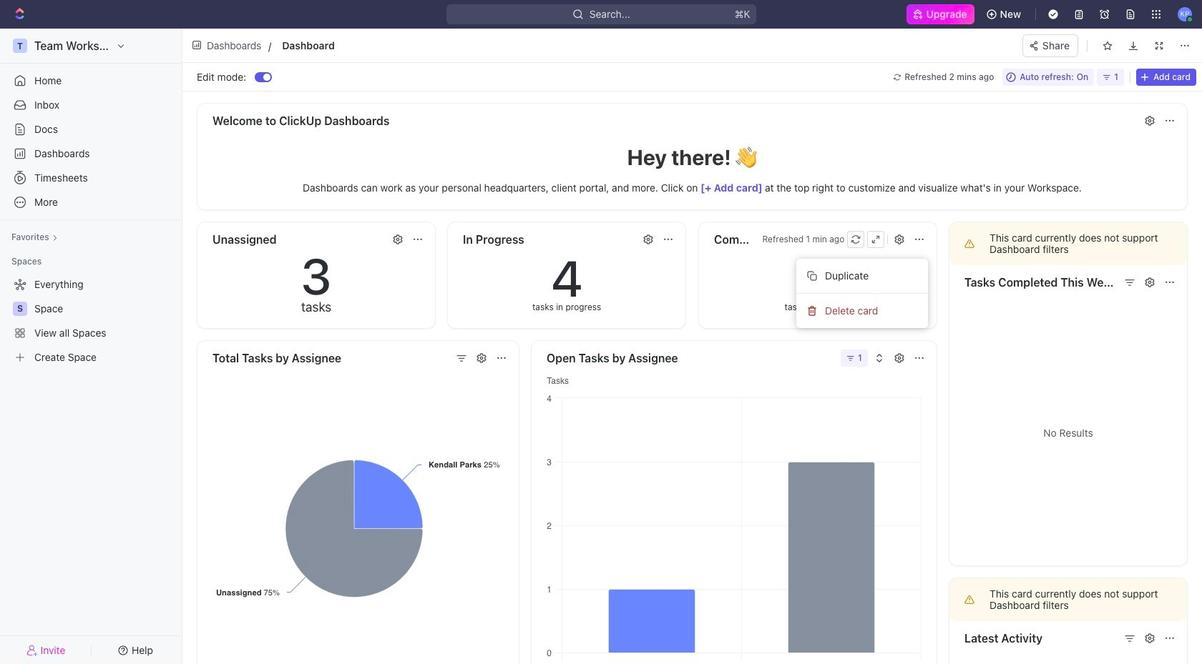 Task type: locate. For each thing, give the bounding box(es) containing it.
tree inside sidebar navigation
[[6, 273, 176, 369]]

None text field
[[282, 37, 594, 54]]

tree
[[6, 273, 176, 369]]

sidebar navigation
[[0, 29, 183, 665]]



Task type: describe. For each thing, give the bounding box(es) containing it.
invite user image
[[26, 645, 38, 657]]



Task type: vqa. For each thing, say whether or not it's contained in the screenshot.
Dashboards link
no



